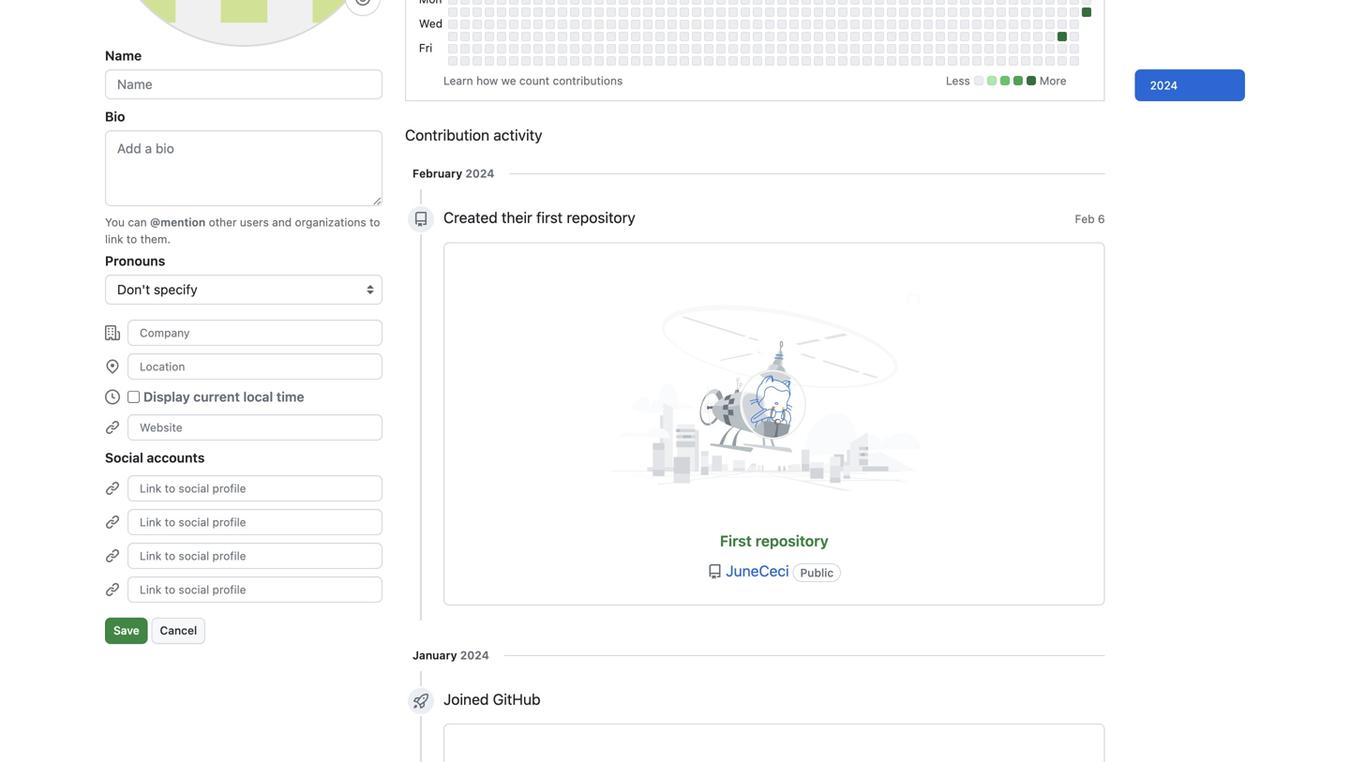 Task type: locate. For each thing, give the bounding box(es) containing it.
to right organizations
[[370, 216, 380, 229]]

organizations
[[295, 216, 366, 229]]

Link to social profile text field
[[128, 509, 383, 536], [128, 543, 383, 569], [128, 577, 383, 603]]

bio
[[105, 109, 125, 124]]

Bio text field
[[105, 130, 383, 206]]

rocket image
[[414, 694, 429, 709]]

2 social account image from the top
[[105, 582, 120, 597]]

junececi
[[726, 562, 789, 580]]

0 vertical spatial link to social profile text field
[[128, 509, 383, 536]]

0 horizontal spatial to
[[127, 233, 137, 246]]

activity
[[494, 126, 543, 144]]

1 link to social profile text field from the top
[[128, 509, 383, 536]]

6
[[1098, 212, 1105, 225]]

other
[[209, 216, 237, 229]]

2024
[[1150, 79, 1178, 92], [466, 167, 495, 180], [460, 649, 489, 662]]

current
[[193, 389, 240, 405]]

public
[[801, 567, 834, 580]]

accounts
[[147, 450, 205, 466]]

1 vertical spatial social account image
[[105, 582, 120, 597]]

contributions
[[553, 74, 623, 87]]

2 link to social profile text field from the top
[[128, 543, 383, 569]]

social accounts
[[105, 450, 205, 466]]

2 vertical spatial link to social profile text field
[[128, 577, 383, 603]]

2 vertical spatial 2024
[[460, 649, 489, 662]]

and
[[272, 216, 292, 229]]

social
[[105, 450, 143, 466]]

0 horizontal spatial repository
[[567, 209, 636, 226]]

to
[[370, 216, 380, 229], [127, 233, 137, 246]]

count
[[520, 74, 550, 87]]

2024 link
[[1135, 69, 1246, 101]]

link to social profile text field for first social account icon from the top of the page
[[128, 543, 383, 569]]

github
[[493, 691, 541, 708]]

repository right first
[[567, 209, 636, 226]]

local
[[243, 389, 273, 405]]

learn how we count contributions link
[[444, 74, 623, 87]]

organization image
[[105, 325, 120, 340]]

to right link
[[127, 233, 137, 246]]

time
[[276, 389, 304, 405]]

link image
[[105, 420, 120, 435]]

february 2024
[[413, 167, 495, 180]]

first repository
[[720, 532, 829, 550]]

january
[[413, 649, 457, 662]]

created
[[444, 209, 498, 226]]

their
[[502, 209, 533, 226]]

repo image
[[414, 212, 429, 227]]

display
[[143, 389, 190, 405]]

first
[[536, 209, 563, 226]]

0 vertical spatial social account image
[[105, 481, 120, 496]]

repository up public
[[756, 532, 829, 550]]

1 vertical spatial 2024
[[466, 167, 495, 180]]

less
[[946, 74, 971, 87]]

1 vertical spatial repository
[[756, 532, 829, 550]]

3 link to social profile text field from the top
[[128, 577, 383, 603]]

cell
[[448, 0, 458, 5], [460, 0, 470, 5], [473, 0, 482, 5], [485, 0, 494, 5], [497, 0, 506, 5], [509, 0, 518, 5], [521, 0, 531, 5], [534, 0, 543, 5], [546, 0, 555, 5], [558, 0, 567, 5], [570, 0, 579, 5], [582, 0, 592, 5], [594, 0, 604, 5], [607, 0, 616, 5], [619, 0, 628, 5], [631, 0, 640, 5], [643, 0, 653, 5], [655, 0, 665, 5], [668, 0, 677, 5], [680, 0, 689, 5], [692, 0, 701, 5], [704, 0, 714, 5], [716, 0, 726, 5], [729, 0, 738, 5], [741, 0, 750, 5], [753, 0, 762, 5], [765, 0, 775, 5], [777, 0, 787, 5], [790, 0, 799, 5], [802, 0, 811, 5], [814, 0, 823, 5], [826, 0, 836, 5], [838, 0, 848, 5], [851, 0, 860, 5], [863, 0, 872, 5], [875, 0, 884, 5], [887, 0, 896, 5], [899, 0, 909, 5], [911, 0, 921, 5], [924, 0, 933, 5], [936, 0, 945, 5], [948, 0, 957, 5], [960, 0, 970, 5], [972, 0, 982, 5], [985, 0, 994, 5], [997, 0, 1006, 5], [1009, 0, 1018, 5], [1021, 0, 1031, 5], [1033, 0, 1043, 5], [1046, 0, 1055, 5], [1058, 0, 1067, 5], [1070, 0, 1079, 5], [1082, 0, 1092, 5], [448, 7, 458, 17], [460, 7, 470, 17], [473, 7, 482, 17], [485, 7, 494, 17], [497, 7, 506, 17], [509, 7, 518, 17], [521, 7, 531, 17], [534, 7, 543, 17], [546, 7, 555, 17], [558, 7, 567, 17], [570, 7, 579, 17], [582, 7, 592, 17], [594, 7, 604, 17], [607, 7, 616, 17], [619, 7, 628, 17], [631, 7, 640, 17], [643, 7, 653, 17], [655, 7, 665, 17], [668, 7, 677, 17], [680, 7, 689, 17], [692, 7, 701, 17], [704, 7, 714, 17], [716, 7, 726, 17], [729, 7, 738, 17], [741, 7, 750, 17], [753, 7, 762, 17], [765, 7, 775, 17], [777, 7, 787, 17], [790, 7, 799, 17], [802, 7, 811, 17], [814, 7, 823, 17], [826, 7, 836, 17], [838, 7, 848, 17], [851, 7, 860, 17], [863, 7, 872, 17], [875, 7, 884, 17], [887, 7, 896, 17], [899, 7, 909, 17], [911, 7, 921, 17], [924, 7, 933, 17], [936, 7, 945, 17], [948, 7, 957, 17], [960, 7, 970, 17], [972, 7, 982, 17], [985, 7, 994, 17], [997, 7, 1006, 17], [1009, 7, 1018, 17], [1021, 7, 1031, 17], [1033, 7, 1043, 17], [1046, 7, 1055, 17], [1058, 7, 1067, 17], [1070, 7, 1079, 17], [1082, 7, 1092, 17], [448, 20, 458, 29], [460, 20, 470, 29], [473, 20, 482, 29], [485, 20, 494, 29], [497, 20, 506, 29], [509, 20, 518, 29], [521, 20, 531, 29], [534, 20, 543, 29], [546, 20, 555, 29], [558, 20, 567, 29], [570, 20, 579, 29], [582, 20, 592, 29], [594, 20, 604, 29], [607, 20, 616, 29], [619, 20, 628, 29], [631, 20, 640, 29], [643, 20, 653, 29], [655, 20, 665, 29], [668, 20, 677, 29], [680, 20, 689, 29], [692, 20, 701, 29], [704, 20, 714, 29], [716, 20, 726, 29], [729, 20, 738, 29], [741, 20, 750, 29], [753, 20, 762, 29], [765, 20, 775, 29], [777, 20, 787, 29], [790, 20, 799, 29], [802, 20, 811, 29], [814, 20, 823, 29], [826, 20, 836, 29], [838, 20, 848, 29], [851, 20, 860, 29], [863, 20, 872, 29], [875, 20, 884, 29], [887, 20, 896, 29], [899, 20, 909, 29], [911, 20, 921, 29], [924, 20, 933, 29], [936, 20, 945, 29], [948, 20, 957, 29], [960, 20, 970, 29], [972, 20, 982, 29], [985, 20, 994, 29], [997, 20, 1006, 29], [1009, 20, 1018, 29], [1021, 20, 1031, 29], [1033, 20, 1043, 29], [1046, 20, 1055, 29], [1058, 20, 1067, 29], [1070, 20, 1079, 29], [448, 32, 458, 41], [460, 32, 470, 41], [473, 32, 482, 41], [485, 32, 494, 41], [497, 32, 506, 41], [509, 32, 518, 41], [521, 32, 531, 41], [534, 32, 543, 41], [546, 32, 555, 41], [558, 32, 567, 41], [570, 32, 579, 41], [582, 32, 592, 41], [594, 32, 604, 41], [607, 32, 616, 41], [619, 32, 628, 41], [631, 32, 640, 41], [643, 32, 653, 41], [655, 32, 665, 41], [668, 32, 677, 41], [680, 32, 689, 41], [692, 32, 701, 41], [704, 32, 714, 41], [716, 32, 726, 41], [729, 32, 738, 41], [741, 32, 750, 41], [753, 32, 762, 41], [765, 32, 775, 41], [777, 32, 787, 41], [790, 32, 799, 41], [802, 32, 811, 41], [814, 32, 823, 41], [826, 32, 836, 41], [838, 32, 848, 41], [851, 32, 860, 41], [863, 32, 872, 41], [875, 32, 884, 41], [887, 32, 896, 41], [899, 32, 909, 41], [911, 32, 921, 41], [924, 32, 933, 41], [936, 32, 945, 41], [948, 32, 957, 41], [960, 32, 970, 41], [972, 32, 982, 41], [985, 32, 994, 41], [997, 32, 1006, 41], [1009, 32, 1018, 41], [1021, 32, 1031, 41], [1033, 32, 1043, 41], [1046, 32, 1055, 41], [1058, 32, 1067, 41], [1070, 32, 1079, 41], [448, 44, 458, 53], [460, 44, 470, 53], [473, 44, 482, 53], [485, 44, 494, 53], [497, 44, 506, 53], [509, 44, 518, 53], [521, 44, 531, 53], [534, 44, 543, 53], [546, 44, 555, 53], [558, 44, 567, 53], [570, 44, 579, 53], [582, 44, 592, 53], [594, 44, 604, 53], [607, 44, 616, 53], [619, 44, 628, 53], [631, 44, 640, 53], [643, 44, 653, 53], [655, 44, 665, 53], [668, 44, 677, 53], [680, 44, 689, 53], [692, 44, 701, 53], [704, 44, 714, 53], [716, 44, 726, 53], [729, 44, 738, 53], [741, 44, 750, 53], [753, 44, 762, 53], [765, 44, 775, 53], [777, 44, 787, 53], [790, 44, 799, 53], [802, 44, 811, 53], [814, 44, 823, 53], [826, 44, 836, 53], [838, 44, 848, 53], [851, 44, 860, 53], [863, 44, 872, 53], [875, 44, 884, 53], [887, 44, 896, 53], [899, 44, 909, 53], [911, 44, 921, 53], [924, 44, 933, 53], [936, 44, 945, 53], [948, 44, 957, 53], [960, 44, 970, 53], [972, 44, 982, 53], [985, 44, 994, 53], [997, 44, 1006, 53], [1009, 44, 1018, 53], [1021, 44, 1031, 53], [1033, 44, 1043, 53], [1046, 44, 1055, 53], [1058, 44, 1067, 53], [1070, 44, 1079, 53], [448, 56, 458, 65], [460, 56, 470, 65], [473, 56, 482, 65], [485, 56, 494, 65], [497, 56, 506, 65], [509, 56, 518, 65], [521, 56, 531, 65], [534, 56, 543, 65], [546, 56, 555, 65], [558, 56, 567, 65], [570, 56, 579, 65], [582, 56, 592, 65], [594, 56, 604, 65], [607, 56, 616, 65], [619, 56, 628, 65], [631, 56, 640, 65], [643, 56, 653, 65], [655, 56, 665, 65], [668, 56, 677, 65], [680, 56, 689, 65], [692, 56, 701, 65], [704, 56, 714, 65], [716, 56, 726, 65], [729, 56, 738, 65], [741, 56, 750, 65], [753, 56, 762, 65], [765, 56, 775, 65], [777, 56, 787, 65], [790, 56, 799, 65], [802, 56, 811, 65], [814, 56, 823, 65], [826, 56, 836, 65], [838, 56, 848, 65], [851, 56, 860, 65], [863, 56, 872, 65], [875, 56, 884, 65], [887, 56, 896, 65], [899, 56, 909, 65], [911, 56, 921, 65], [924, 56, 933, 65], [936, 56, 945, 65], [948, 56, 957, 65], [960, 56, 970, 65], [972, 56, 982, 65], [985, 56, 994, 65], [997, 56, 1006, 65], [1009, 56, 1018, 65], [1021, 56, 1031, 65], [1033, 56, 1043, 65], [1046, 56, 1055, 65], [1058, 56, 1067, 65], [1070, 56, 1079, 65]]

Display current local time checkbox
[[128, 391, 140, 403]]

can
[[128, 216, 147, 229]]

first
[[720, 532, 752, 550]]

more
[[1040, 74, 1067, 87]]

0 vertical spatial social account image
[[105, 549, 120, 564]]

2024 for february 2024
[[466, 167, 495, 180]]

social account image
[[105, 481, 120, 496], [105, 515, 120, 530]]

1 vertical spatial link to social profile text field
[[128, 543, 383, 569]]

feb 6
[[1075, 212, 1105, 225]]

Link to social profile text field
[[128, 476, 383, 502]]

learn how we count contributions
[[444, 74, 623, 87]]

clock image
[[105, 390, 120, 405]]

social account image
[[105, 549, 120, 564], [105, 582, 120, 597]]

link to social profile text field for first social account image from the bottom of the page
[[128, 509, 383, 536]]

repository
[[567, 209, 636, 226], [756, 532, 829, 550]]

other users and organizations to link to them.
[[105, 216, 380, 246]]

fri
[[419, 41, 433, 54]]

1 vertical spatial social account image
[[105, 515, 120, 530]]

1 horizontal spatial to
[[370, 216, 380, 229]]

Location field
[[128, 354, 383, 380]]



Task type: vqa. For each thing, say whether or not it's contained in the screenshot.
Social account icon related to 2nd Link to social profile text box from the top
yes



Task type: describe. For each thing, give the bounding box(es) containing it.
january 2024
[[413, 649, 489, 662]]

location image
[[105, 359, 120, 374]]

we
[[501, 74, 516, 87]]

joined github
[[444, 691, 541, 708]]

joined
[[444, 691, 489, 708]]

display current local time
[[143, 389, 304, 405]]

contribution
[[405, 126, 490, 144]]

save
[[113, 624, 139, 637]]

learn
[[444, 74, 473, 87]]

0 vertical spatial repository
[[567, 209, 636, 226]]

feb
[[1075, 212, 1095, 225]]

Company field
[[128, 320, 383, 346]]

1 horizontal spatial repository
[[756, 532, 829, 550]]

congratulations on your first repository! image
[[540, 258, 1009, 540]]

february
[[413, 167, 463, 180]]

save button
[[105, 618, 148, 644]]

wed
[[419, 17, 443, 30]]

how
[[477, 74, 498, 87]]

them.
[[140, 233, 171, 246]]

0 vertical spatial 2024
[[1150, 79, 1178, 92]]

name
[[105, 48, 142, 63]]

link
[[105, 233, 123, 246]]

2 social account image from the top
[[105, 515, 120, 530]]

users
[[240, 216, 269, 229]]

you
[[105, 216, 125, 229]]

Name field
[[105, 69, 383, 99]]

1 social account image from the top
[[105, 481, 120, 496]]

cancel button
[[151, 618, 206, 644]]

pronouns
[[105, 253, 165, 269]]

this repository is public image
[[708, 564, 723, 579]]

contribution activity
[[405, 126, 543, 144]]

@mention
[[150, 216, 206, 229]]

1 vertical spatial to
[[127, 233, 137, 246]]

junececi link
[[726, 560, 789, 582]]

cancel
[[160, 624, 197, 637]]

you can @mention
[[105, 216, 206, 229]]

created their first repository
[[444, 209, 636, 226]]

smiley image
[[355, 0, 370, 6]]

0 vertical spatial to
[[370, 216, 380, 229]]

link to social profile text field for 2nd social account icon from the top
[[128, 577, 383, 603]]

feb 6 link
[[1075, 210, 1105, 227]]

Website field
[[128, 415, 383, 441]]

1 social account image from the top
[[105, 549, 120, 564]]

2024 for january 2024
[[460, 649, 489, 662]]



